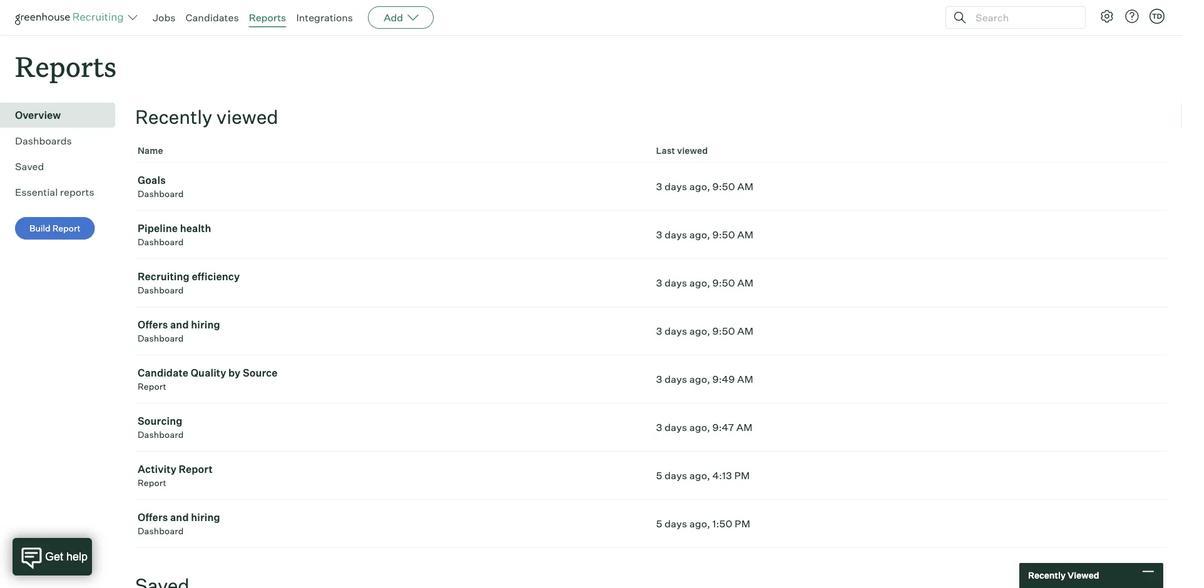 Task type: locate. For each thing, give the bounding box(es) containing it.
and for 3
[[170, 319, 189, 331]]

1 horizontal spatial recently
[[1028, 570, 1066, 581]]

1 3 days ago, 9:50 am from the top
[[656, 180, 754, 193]]

5 days from the top
[[665, 373, 687, 386]]

0 vertical spatial viewed
[[216, 105, 278, 129]]

reports
[[249, 11, 286, 24], [15, 48, 117, 85]]

2 offers and hiring dashboard from the top
[[138, 512, 220, 537]]

0 horizontal spatial reports
[[15, 48, 117, 85]]

1 vertical spatial offers
[[138, 512, 168, 524]]

0 horizontal spatial viewed
[[216, 105, 278, 129]]

pm for 5 days ago, 4:13 pm
[[735, 470, 750, 482]]

1 days from the top
[[665, 180, 687, 193]]

5
[[656, 470, 663, 482], [656, 518, 663, 530]]

integrations
[[296, 11, 353, 24]]

2 3 from the top
[[656, 229, 663, 241]]

6 3 from the top
[[656, 421, 663, 434]]

viewed for recently viewed
[[216, 105, 278, 129]]

2 9:50 from the top
[[713, 229, 735, 241]]

greenhouse recruiting image
[[15, 10, 128, 25]]

8 days from the top
[[665, 518, 687, 530]]

2 hiring from the top
[[191, 512, 220, 524]]

1 5 from the top
[[656, 470, 663, 482]]

9:47
[[713, 421, 734, 434]]

5 days ago, 1:50 pm
[[656, 518, 751, 530]]

hiring down the 'activity report report'
[[191, 512, 220, 524]]

1:50
[[713, 518, 733, 530]]

3 days ago, 9:47 am
[[656, 421, 753, 434]]

5 3 from the top
[[656, 373, 663, 386]]

last
[[656, 145, 675, 156]]

recently
[[135, 105, 212, 129], [1028, 570, 1066, 581]]

1 hiring from the top
[[191, 319, 220, 331]]

3 for pipeline health
[[656, 229, 663, 241]]

9:50 for offers and hiring
[[713, 325, 735, 338]]

dashboard
[[138, 189, 184, 199], [138, 237, 184, 248], [138, 285, 184, 296], [138, 333, 184, 344], [138, 430, 184, 440], [138, 526, 184, 537]]

3 9:50 from the top
[[713, 277, 735, 289]]

report inside build report button
[[52, 223, 81, 234]]

and for 5
[[170, 512, 189, 524]]

1 vertical spatial reports
[[15, 48, 117, 85]]

pipeline health dashboard
[[138, 222, 211, 248]]

2 3 days ago, 9:50 am from the top
[[656, 229, 754, 241]]

am
[[738, 180, 754, 193], [738, 229, 754, 241], [738, 277, 754, 289], [738, 325, 754, 338], [737, 373, 754, 386], [737, 421, 753, 434]]

0 vertical spatial reports
[[249, 11, 286, 24]]

essential reports
[[15, 186, 94, 199]]

0 vertical spatial and
[[170, 319, 189, 331]]

9:50
[[713, 180, 735, 193], [713, 229, 735, 241], [713, 277, 735, 289], [713, 325, 735, 338]]

viewed
[[1068, 570, 1100, 581]]

recently left viewed
[[1028, 570, 1066, 581]]

0 vertical spatial 5
[[656, 470, 663, 482]]

1 vertical spatial 5
[[656, 518, 663, 530]]

6 days from the top
[[665, 421, 687, 434]]

report right the 'build'
[[52, 223, 81, 234]]

reports right "candidates" link
[[249, 11, 286, 24]]

hiring
[[191, 319, 220, 331], [191, 512, 220, 524]]

offers down the 'activity report report'
[[138, 512, 168, 524]]

offers and hiring dashboard
[[138, 319, 220, 344], [138, 512, 220, 537]]

by
[[229, 367, 241, 379]]

configure image
[[1100, 9, 1115, 24]]

saved link
[[15, 159, 110, 174]]

4 3 from the top
[[656, 325, 663, 338]]

days
[[665, 180, 687, 193], [665, 229, 687, 241], [665, 277, 687, 289], [665, 325, 687, 338], [665, 373, 687, 386], [665, 421, 687, 434], [665, 470, 687, 482], [665, 518, 687, 530]]

overview link
[[15, 108, 110, 123]]

2 dashboard from the top
[[138, 237, 184, 248]]

saved
[[15, 160, 44, 173]]

3 3 from the top
[[656, 277, 663, 289]]

am for sourcing
[[737, 421, 753, 434]]

pm right 1:50 at the right of the page
[[735, 518, 751, 530]]

report down candidate
[[138, 381, 166, 392]]

build
[[29, 223, 50, 234]]

1 and from the top
[[170, 319, 189, 331]]

viewed
[[216, 105, 278, 129], [677, 145, 708, 156]]

report
[[52, 223, 81, 234], [138, 381, 166, 392], [179, 463, 213, 476], [138, 478, 166, 489]]

offers
[[138, 319, 168, 331], [138, 512, 168, 524]]

0 vertical spatial pm
[[735, 470, 750, 482]]

2 days from the top
[[665, 229, 687, 241]]

0 vertical spatial offers and hiring dashboard
[[138, 319, 220, 344]]

report right activity
[[179, 463, 213, 476]]

pm right 4:13 at the bottom of the page
[[735, 470, 750, 482]]

2 and from the top
[[170, 512, 189, 524]]

and down the 'activity report report'
[[170, 512, 189, 524]]

2 offers from the top
[[138, 512, 168, 524]]

3
[[656, 180, 663, 193], [656, 229, 663, 241], [656, 277, 663, 289], [656, 325, 663, 338], [656, 373, 663, 386], [656, 421, 663, 434]]

0 vertical spatial hiring
[[191, 319, 220, 331]]

9:50 for pipeline health
[[713, 229, 735, 241]]

pm
[[735, 470, 750, 482], [735, 518, 751, 530]]

dashboard up candidate
[[138, 333, 184, 344]]

build report button
[[15, 217, 95, 240]]

1 vertical spatial viewed
[[677, 145, 708, 156]]

4 dashboard from the top
[[138, 333, 184, 344]]

1 vertical spatial and
[[170, 512, 189, 524]]

1 vertical spatial recently
[[1028, 570, 1066, 581]]

offers and hiring dashboard down the 'activity report report'
[[138, 512, 220, 537]]

sourcing dashboard
[[138, 415, 184, 440]]

candidate quality by source report
[[138, 367, 278, 392]]

candidates link
[[186, 11, 239, 24]]

4 9:50 from the top
[[713, 325, 735, 338]]

Search text field
[[973, 8, 1074, 27]]

dashboard inside recruiting efficiency dashboard
[[138, 285, 184, 296]]

candidate
[[138, 367, 189, 379]]

1 offers and hiring dashboard from the top
[[138, 319, 220, 344]]

4:13
[[713, 470, 732, 482]]

hiring for 5 days ago, 1:50 pm
[[191, 512, 220, 524]]

3 for goals
[[656, 180, 663, 193]]

dashboard down goals
[[138, 189, 184, 199]]

am for goals
[[738, 180, 754, 193]]

4 ago, from the top
[[690, 325, 710, 338]]

dashboard down 'sourcing'
[[138, 430, 184, 440]]

1 vertical spatial hiring
[[191, 512, 220, 524]]

3 3 days ago, 9:50 am from the top
[[656, 277, 754, 289]]

am for recruiting efficiency
[[738, 277, 754, 289]]

dashboard down 'recruiting'
[[138, 285, 184, 296]]

2 5 from the top
[[656, 518, 663, 530]]

recently up name
[[135, 105, 212, 129]]

4 3 days ago, 9:50 am from the top
[[656, 325, 754, 338]]

recently viewed
[[135, 105, 278, 129]]

9:50 for recruiting efficiency
[[713, 277, 735, 289]]

3 days ago, 9:50 am
[[656, 180, 754, 193], [656, 229, 754, 241], [656, 277, 754, 289], [656, 325, 754, 338]]

reports down greenhouse recruiting image
[[15, 48, 117, 85]]

name
[[138, 145, 163, 156]]

ago,
[[690, 180, 710, 193], [690, 229, 710, 241], [690, 277, 710, 289], [690, 325, 710, 338], [690, 373, 710, 386], [690, 421, 710, 434], [690, 470, 710, 482], [690, 518, 710, 530]]

recruiting efficiency dashboard
[[138, 271, 240, 296]]

5 dashboard from the top
[[138, 430, 184, 440]]

1 offers from the top
[[138, 319, 168, 331]]

3 days ago, 9:50 am for goals
[[656, 180, 754, 193]]

and
[[170, 319, 189, 331], [170, 512, 189, 524]]

source
[[243, 367, 278, 379]]

recently for recently viewed
[[135, 105, 212, 129]]

offers for 5
[[138, 512, 168, 524]]

7 ago, from the top
[[690, 470, 710, 482]]

hiring down recruiting efficiency dashboard at the left
[[191, 319, 220, 331]]

offers and hiring dashboard for 5
[[138, 512, 220, 537]]

hiring for 3 days ago, 9:50 am
[[191, 319, 220, 331]]

offers up candidate
[[138, 319, 168, 331]]

3 dashboard from the top
[[138, 285, 184, 296]]

td button
[[1147, 6, 1167, 26]]

1 horizontal spatial viewed
[[677, 145, 708, 156]]

am for pipeline health
[[738, 229, 754, 241]]

0 vertical spatial recently
[[135, 105, 212, 129]]

0 horizontal spatial recently
[[135, 105, 212, 129]]

health
[[180, 222, 211, 235]]

and down recruiting efficiency dashboard at the left
[[170, 319, 189, 331]]

efficiency
[[192, 271, 240, 283]]

1 dashboard from the top
[[138, 189, 184, 199]]

dashboard down the 'activity report report'
[[138, 526, 184, 537]]

offers and hiring dashboard up candidate
[[138, 319, 220, 344]]

add button
[[368, 6, 434, 29]]

1 vertical spatial offers and hiring dashboard
[[138, 512, 220, 537]]

1 9:50 from the top
[[713, 180, 735, 193]]

0 vertical spatial offers
[[138, 319, 168, 331]]

dashboard inside 'pipeline health dashboard'
[[138, 237, 184, 248]]

add
[[384, 11, 403, 24]]

dashboard down pipeline
[[138, 237, 184, 248]]

sourcing
[[138, 415, 183, 428]]

activity report report
[[138, 463, 213, 489]]

1 3 from the top
[[656, 180, 663, 193]]

3 for recruiting efficiency
[[656, 277, 663, 289]]

1 vertical spatial pm
[[735, 518, 751, 530]]



Task type: describe. For each thing, give the bounding box(es) containing it.
goals dashboard
[[138, 174, 184, 199]]

3 days ago, 9:50 am for pipeline health
[[656, 229, 754, 241]]

7 days from the top
[[665, 470, 687, 482]]

9:50 for goals
[[713, 180, 735, 193]]

pm for 5 days ago, 1:50 pm
[[735, 518, 751, 530]]

offers and hiring dashboard for 3
[[138, 319, 220, 344]]

offers for 3
[[138, 319, 168, 331]]

am for offers and hiring
[[738, 325, 754, 338]]

recently for recently viewed
[[1028, 570, 1066, 581]]

report inside 'candidate quality by source report'
[[138, 381, 166, 392]]

1 horizontal spatial reports
[[249, 11, 286, 24]]

dashboards link
[[15, 133, 110, 148]]

essential reports link
[[15, 185, 110, 200]]

8 ago, from the top
[[690, 518, 710, 530]]

essential
[[15, 186, 58, 199]]

quality
[[191, 367, 226, 379]]

pipeline
[[138, 222, 178, 235]]

am for candidate quality by source
[[737, 373, 754, 386]]

viewed for last viewed
[[677, 145, 708, 156]]

4 days from the top
[[665, 325, 687, 338]]

report down activity
[[138, 478, 166, 489]]

1 ago, from the top
[[690, 180, 710, 193]]

recently viewed
[[1028, 570, 1100, 581]]

6 dashboard from the top
[[138, 526, 184, 537]]

5 days ago, 4:13 pm
[[656, 470, 750, 482]]

dashboards
[[15, 135, 72, 147]]

3 days from the top
[[665, 277, 687, 289]]

last viewed
[[656, 145, 708, 156]]

3 for sourcing
[[656, 421, 663, 434]]

5 for 5 days ago, 1:50 pm
[[656, 518, 663, 530]]

3 ago, from the top
[[690, 277, 710, 289]]

3 for offers and hiring
[[656, 325, 663, 338]]

3 days ago, 9:50 am for offers and hiring
[[656, 325, 754, 338]]

build report
[[29, 223, 81, 234]]

reports
[[60, 186, 94, 199]]

jobs link
[[153, 11, 176, 24]]

5 ago, from the top
[[690, 373, 710, 386]]

integrations link
[[296, 11, 353, 24]]

3 for candidate quality by source
[[656, 373, 663, 386]]

9:49
[[713, 373, 735, 386]]

3 days ago, 9:49 am
[[656, 373, 754, 386]]

overview
[[15, 109, 61, 122]]

5 for 5 days ago, 4:13 pm
[[656, 470, 663, 482]]

6 ago, from the top
[[690, 421, 710, 434]]

jobs
[[153, 11, 176, 24]]

td
[[1152, 12, 1163, 20]]

candidates
[[186, 11, 239, 24]]

activity
[[138, 463, 177, 476]]

recruiting
[[138, 271, 190, 283]]

reports link
[[249, 11, 286, 24]]

goals
[[138, 174, 166, 187]]

3 days ago, 9:50 am for recruiting efficiency
[[656, 277, 754, 289]]

2 ago, from the top
[[690, 229, 710, 241]]

td button
[[1150, 9, 1165, 24]]



Task type: vqa. For each thing, say whether or not it's contained in the screenshot.


